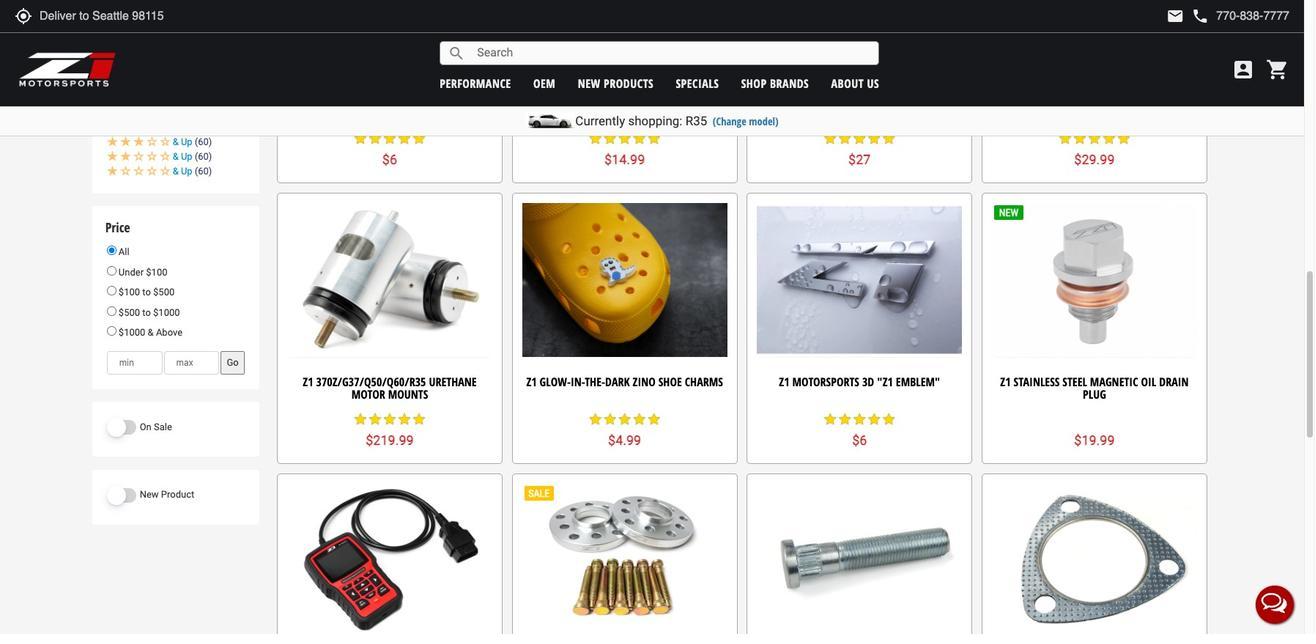 Task type: vqa. For each thing, say whether or not it's contained in the screenshot.


Task type: locate. For each thing, give the bounding box(es) containing it.
z1 inside z1 motorsports high pressure radiator cap
[[994, 93, 1005, 109]]

currently shopping: r35 (change model)
[[576, 114, 779, 128]]

1 vertical spatial to
[[142, 307, 151, 318]]

go button
[[221, 351, 245, 375]]

star star star star star $29.99
[[1059, 131, 1132, 167]]

z1 glow-in-the-dark zino shoe charms
[[527, 374, 724, 390]]

1 horizontal spatial $6
[[853, 433, 868, 448]]

$27
[[849, 152, 871, 167]]

2 up from the top
[[181, 137, 193, 148]]

motorsports left "3d"
[[793, 374, 860, 390]]

z1 motorsports high pressure radiator cap
[[994, 93, 1196, 122]]

star star star star star $6 for 3d
[[824, 412, 897, 448]]

2.5,
[[828, 106, 845, 122]]

$100 down under
[[119, 287, 140, 298]]

road
[[152, 16, 174, 27]]

0 vertical spatial to
[[142, 287, 151, 298]]

Search search field
[[466, 42, 879, 64]]

star star star star star $6
[[353, 131, 427, 167], [824, 412, 897, 448]]

in-
[[571, 374, 585, 390]]

$1000 down $500 to $1000 at the left of the page
[[119, 327, 145, 338]]

3 & up 60 from the top
[[173, 166, 209, 177]]

1 horizontal spatial $1000
[[153, 307, 180, 318]]

r35
[[686, 114, 708, 128]]

motorsports
[[320, 93, 387, 109], [1008, 93, 1075, 109], [793, 374, 860, 390]]

10mm
[[542, 93, 572, 109]]

mail phone
[[1167, 7, 1210, 25]]

motorsports for high
[[1008, 93, 1075, 109]]

shop
[[742, 75, 767, 91]]

sale
[[154, 421, 172, 432]]

$1000
[[153, 307, 180, 318], [119, 327, 145, 338]]

z1 inside z1 stainless steel magnetic oil drain plug
[[1001, 374, 1011, 390]]

wrench
[[682, 93, 721, 109]]

specials
[[676, 75, 719, 91]]

2 horizontal spatial motorsports
[[1008, 93, 1075, 109]]

star star star star star $6 down z1 motorsports 3d "z1 emblem"
[[824, 412, 897, 448]]

go
[[227, 357, 239, 368]]

z1 for z1 stainless steel magnetic oil drain plug
[[1001, 374, 1011, 390]]

0 vertical spatial star star star star star $6
[[353, 131, 427, 167]]

z1 inside z1 370z/g37/q50/q60/r35 urethane motor mounts
[[303, 374, 313, 390]]

10,
[[860, 106, 874, 122]]

emblem"
[[896, 374, 941, 390]]

370z/g37/q50/q60/r35
[[316, 374, 426, 390]]

None radio
[[107, 266, 116, 275], [107, 286, 116, 296], [107, 306, 116, 316], [107, 326, 116, 336], [107, 266, 116, 275], [107, 286, 116, 296], [107, 306, 116, 316], [107, 326, 116, 336]]

pressure
[[1104, 93, 1147, 109]]

$100 up $100 to $500
[[146, 267, 168, 278]]

oil
[[1142, 374, 1157, 390]]

0 horizontal spatial star star star star star $6
[[353, 131, 427, 167]]

1 vertical spatial $6
[[853, 433, 868, 448]]

60
[[198, 137, 209, 148], [198, 151, 209, 162], [198, 166, 209, 177]]

mega
[[390, 93, 417, 109]]

above
[[156, 327, 183, 338]]

z1 motorsports 3d "z1 emblem"
[[780, 374, 941, 390]]

$6 for mega
[[383, 152, 397, 167]]

star star star star star $27
[[824, 131, 897, 167]]

2 & up 60 from the top
[[173, 151, 209, 162]]

min number field
[[107, 351, 162, 375]]

steel
[[1063, 374, 1088, 390]]

to up $500 to $1000 at the left of the page
[[142, 287, 151, 298]]

1 vertical spatial $1000
[[119, 327, 145, 338]]

z1 10mm ratcheting keychain wrench
[[529, 93, 721, 109]]

to
[[142, 287, 151, 298], [142, 307, 151, 318]]

0 vertical spatial $6
[[383, 152, 397, 167]]

performance link
[[440, 75, 511, 91]]

0 horizontal spatial $100
[[119, 287, 140, 298]]

cnc
[[775, 93, 793, 109]]

3 up from the top
[[181, 151, 193, 162]]

0 horizontal spatial $6
[[383, 152, 397, 167]]

& inside cnc aluminum hub centric wheel spacers 2.5, 5, 10, 15, & 20mm
[[894, 106, 900, 122]]

1 & up 60 from the top
[[173, 137, 209, 148]]

1 vertical spatial & up 60
[[173, 151, 209, 162]]

up
[[181, 122, 193, 133], [181, 137, 193, 148], [181, 151, 193, 162], [181, 166, 193, 177]]

$500 down $100 to $500
[[119, 307, 140, 318]]

& up 60
[[173, 137, 209, 148], [173, 151, 209, 162], [173, 166, 209, 177]]

2 vertical spatial 60
[[198, 166, 209, 177]]

$500 to $1000
[[116, 307, 180, 318]]

$500 up $500 to $1000 at the left of the page
[[153, 287, 175, 298]]

$100
[[146, 267, 168, 278], [119, 287, 140, 298]]

2 60 from the top
[[198, 151, 209, 162]]

1 vertical spatial star star star star star $6
[[824, 412, 897, 448]]

new products link
[[578, 75, 654, 91]]

1 horizontal spatial $500
[[153, 287, 175, 298]]

$6 down z1 motorsports 3d "z1 emblem"
[[853, 433, 868, 448]]

motorsports inside z1 motorsports high pressure radiator cap
[[1008, 93, 1075, 109]]

motorsports left mega at the top of the page
[[320, 93, 387, 109]]

0 vertical spatial & up 60
[[173, 137, 209, 148]]

dark
[[606, 374, 630, 390]]

1 horizontal spatial motorsports
[[793, 374, 860, 390]]

$500
[[153, 287, 175, 298], [119, 307, 140, 318]]

spacers
[[788, 106, 825, 122]]

None radio
[[107, 246, 116, 255]]

motorsports for mega
[[320, 93, 387, 109]]

cap
[[1087, 106, 1104, 122]]

account_box
[[1232, 58, 1256, 81]]

(change model) link
[[713, 114, 779, 128]]

shopping_cart
[[1267, 58, 1290, 81]]

z1 for z1 motorsports mega mouse pad
[[307, 93, 317, 109]]

high
[[1078, 93, 1101, 109]]

star star star star star $219.99
[[353, 412, 427, 448]]

star star star star star $6 down z1 motorsports mega mouse pad at the left
[[353, 131, 427, 167]]

on sale
[[140, 421, 172, 432]]

on
[[140, 421, 152, 432]]

to for $100
[[142, 287, 151, 298]]

0 vertical spatial $100
[[146, 267, 168, 278]]

$6 down z1 motorsports mega mouse pad at the left
[[383, 152, 397, 167]]

1 horizontal spatial star star star star star $6
[[824, 412, 897, 448]]

1 vertical spatial $500
[[119, 307, 140, 318]]

product
[[161, 489, 194, 500]]

0 vertical spatial $1000
[[153, 307, 180, 318]]

motorsports left high
[[1008, 93, 1075, 109]]

oem link
[[534, 75, 556, 91]]

magnetic
[[1091, 374, 1139, 390]]

None checkbox
[[107, 18, 119, 30]]

new
[[578, 75, 601, 91]]

0 vertical spatial 60
[[198, 137, 209, 148]]

account_box link
[[1229, 58, 1260, 81]]

1 to from the top
[[142, 287, 151, 298]]

ratings
[[105, 96, 143, 114]]

new products
[[578, 75, 654, 91]]

star
[[353, 131, 368, 146], [368, 131, 383, 146], [383, 131, 397, 146], [397, 131, 412, 146], [412, 131, 427, 146], [588, 131, 603, 146], [603, 131, 618, 146], [618, 131, 632, 146], [632, 131, 647, 146], [647, 131, 662, 146], [824, 131, 838, 146], [838, 131, 853, 146], [853, 131, 868, 146], [868, 131, 882, 146], [882, 131, 897, 146], [1059, 131, 1073, 146], [1073, 131, 1088, 146], [1088, 131, 1103, 146], [1103, 131, 1117, 146], [1117, 131, 1132, 146], [353, 412, 368, 427], [368, 412, 383, 427], [383, 412, 397, 427], [397, 412, 412, 427], [412, 412, 427, 427], [588, 412, 603, 427], [603, 412, 618, 427], [618, 412, 632, 427], [632, 412, 647, 427], [647, 412, 662, 427], [824, 412, 838, 427], [838, 412, 853, 427], [853, 412, 868, 427], [868, 412, 882, 427], [882, 412, 897, 427]]

to down $100 to $500
[[142, 307, 151, 318]]

to for $500
[[142, 307, 151, 318]]

0 horizontal spatial motorsports
[[320, 93, 387, 109]]

cnc aluminum hub centric wheel spacers 2.5, 5, 10, 15, & 20mm
[[775, 93, 946, 122]]

None checkbox
[[107, 0, 119, 11]]

5,
[[848, 106, 857, 122]]

1 60 from the top
[[198, 137, 209, 148]]

20mm
[[903, 106, 933, 122]]

$1000 up above
[[153, 307, 180, 318]]

zino
[[633, 374, 656, 390]]

stainless
[[1014, 374, 1060, 390]]

specials link
[[676, 75, 719, 91]]

mail
[[1167, 7, 1185, 25]]

star star star star star $6 for mega
[[353, 131, 427, 167]]

z1 motorsports mega mouse pad
[[307, 93, 473, 109]]

2 vertical spatial & up 60
[[173, 166, 209, 177]]

1 vertical spatial 60
[[198, 151, 209, 162]]

2 to from the top
[[142, 307, 151, 318]]



Task type: describe. For each thing, give the bounding box(es) containing it.
3 60 from the top
[[198, 166, 209, 177]]

mail link
[[1167, 7, 1185, 25]]

new product
[[140, 489, 194, 500]]

z1 for z1 370z/g37/q50/q60/r35 urethane motor mounts
[[303, 374, 313, 390]]

shopping:
[[629, 114, 683, 128]]

currently
[[576, 114, 626, 128]]

search
[[448, 44, 466, 62]]

(change
[[713, 114, 747, 128]]

mouse
[[420, 93, 452, 109]]

star star star star star $4.99
[[588, 412, 662, 448]]

aluminum
[[796, 93, 849, 109]]

15,
[[877, 106, 891, 122]]

$6 for 3d
[[853, 433, 868, 448]]

glow-
[[540, 374, 571, 390]]

performance
[[440, 75, 511, 91]]

all
[[116, 246, 130, 257]]

shopping_cart link
[[1263, 58, 1290, 81]]

0 horizontal spatial $500
[[119, 307, 140, 318]]

under  $100
[[116, 267, 168, 278]]

keychain
[[633, 93, 679, 109]]

1 horizontal spatial $100
[[146, 267, 168, 278]]

products
[[604, 75, 654, 91]]

"z1
[[878, 374, 894, 390]]

0 horizontal spatial $1000
[[119, 327, 145, 338]]

$1000 & above
[[116, 327, 183, 338]]

z1 for z1 glow-in-the-dark zino shoe charms
[[527, 374, 537, 390]]

motorsports for 3d
[[793, 374, 860, 390]]

z1 motorsports logo image
[[18, 51, 117, 88]]

4 up from the top
[[181, 166, 193, 177]]

shop brands link
[[742, 75, 810, 91]]

z1 stainless steel magnetic oil drain plug
[[1001, 374, 1190, 403]]

z1 for z1 motorsports 3d "z1 emblem"
[[780, 374, 790, 390]]

brands
[[771, 75, 810, 91]]

z1 off-road
[[123, 16, 174, 27]]

pad
[[455, 93, 473, 109]]

$219.99
[[366, 433, 414, 448]]

mounts
[[388, 387, 428, 403]]

1 vertical spatial $100
[[119, 287, 140, 298]]

star star star star star $14.99
[[588, 131, 662, 167]]

z1 370z/g37/q50/q60/r35 urethane motor mounts
[[303, 374, 477, 403]]

shoe
[[659, 374, 682, 390]]

ratcheting
[[574, 93, 630, 109]]

59
[[198, 122, 209, 133]]

$14.99
[[605, 152, 645, 167]]

3d
[[863, 374, 875, 390]]

charms
[[685, 374, 724, 390]]

us
[[868, 75, 880, 91]]

1 up from the top
[[181, 122, 193, 133]]

0 vertical spatial $500
[[153, 287, 175, 298]]

$19.99
[[1075, 433, 1116, 448]]

model)
[[750, 114, 779, 128]]

off-
[[136, 16, 152, 27]]

shop brands
[[742, 75, 810, 91]]

$100 to $500
[[116, 287, 175, 298]]

hub
[[852, 93, 871, 109]]

$29.99
[[1075, 152, 1116, 167]]

phone
[[1192, 7, 1210, 25]]

z1 for z1 off-road
[[123, 16, 134, 27]]

drain
[[1160, 374, 1190, 390]]

price
[[105, 219, 130, 236]]

$4.99
[[609, 433, 642, 448]]

about us link
[[832, 75, 880, 91]]

new
[[140, 489, 159, 500]]

the-
[[585, 374, 606, 390]]

about
[[832, 75, 864, 91]]

max number field
[[164, 351, 220, 375]]

under
[[119, 267, 144, 278]]

urethane
[[429, 374, 477, 390]]

phone link
[[1192, 7, 1290, 25]]

motor
[[352, 387, 385, 403]]

& up 59
[[173, 122, 209, 133]]

oem
[[534, 75, 556, 91]]

z1 for z1 motorsports high pressure radiator cap
[[994, 93, 1005, 109]]

wheel
[[915, 93, 946, 109]]

z1 for z1 10mm ratcheting keychain wrench
[[529, 93, 539, 109]]



